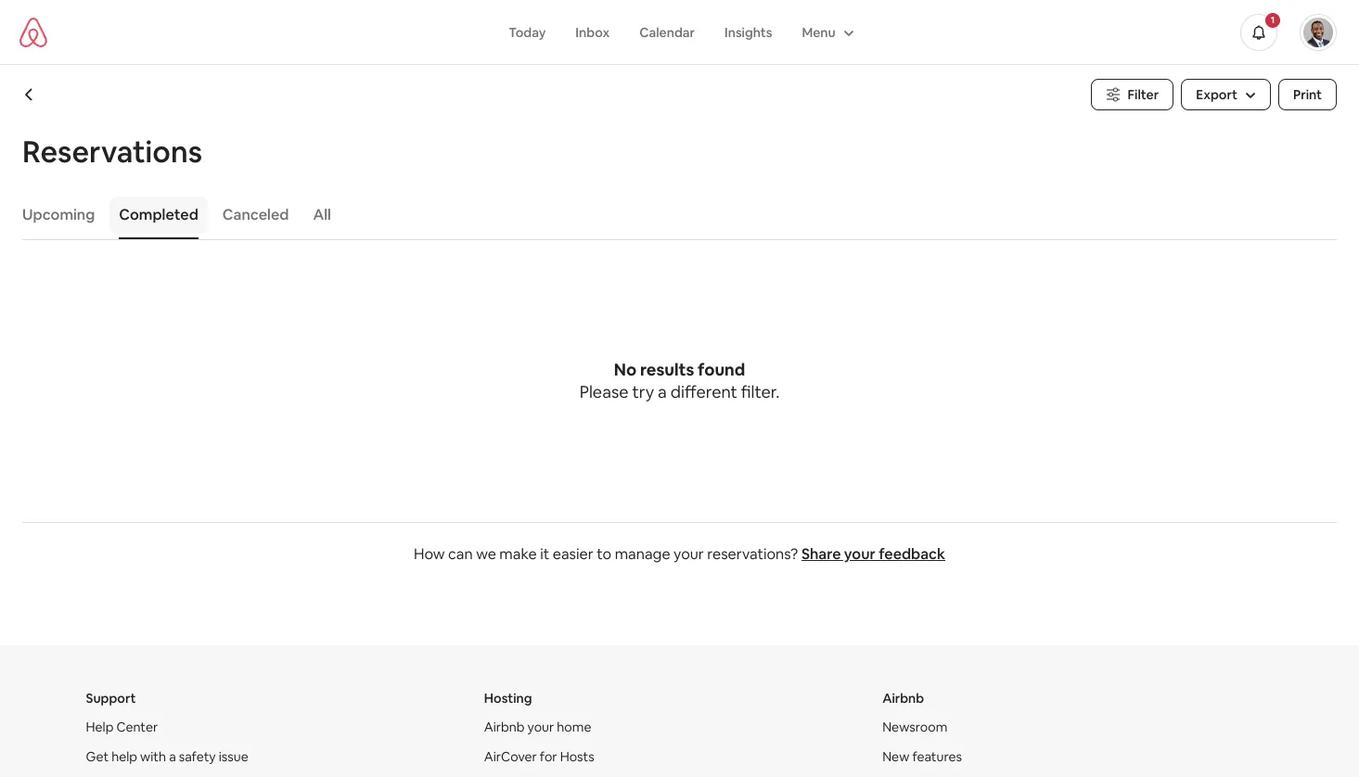 Task type: vqa. For each thing, say whether or not it's contained in the screenshot.
THE BEFORE corresponding to Kerhonkson, New York 53 miles away 5 nights · Jan 21 – 26 $1,600 total before taxes
no



Task type: locate. For each thing, give the bounding box(es) containing it.
with
[[140, 749, 166, 766]]

your up aircover for hosts link
[[528, 719, 554, 736]]

make
[[500, 545, 537, 564]]

menu
[[802, 24, 836, 40]]

today
[[509, 24, 546, 40]]

aircover for hosts link
[[484, 749, 595, 766]]

new
[[883, 749, 910, 766]]

your
[[674, 545, 704, 564], [845, 545, 876, 564], [528, 719, 554, 736]]

print button
[[1279, 79, 1338, 110]]

print
[[1294, 86, 1323, 103]]

tab list containing upcoming
[[13, 191, 1338, 239]]

all button
[[304, 197, 340, 234]]

0 vertical spatial airbnb
[[883, 691, 925, 707]]

0 vertical spatial a
[[658, 381, 667, 403]]

go back image
[[22, 87, 37, 102]]

help center link
[[86, 719, 158, 736]]

help
[[112, 749, 137, 766]]

a right with
[[169, 749, 176, 766]]

export
[[1197, 86, 1238, 103]]

help center
[[86, 719, 158, 736]]

your right manage
[[674, 545, 704, 564]]

newsroom
[[883, 719, 948, 736]]

tab list
[[13, 191, 1338, 239]]

feedback
[[879, 545, 946, 564]]

a right the try
[[658, 381, 667, 403]]

export button
[[1182, 79, 1272, 110]]

safety
[[179, 749, 216, 766]]

airbnb down hosting
[[484, 719, 525, 736]]

your right share
[[845, 545, 876, 564]]

get help with a safety issue
[[86, 749, 248, 766]]

airbnb
[[883, 691, 925, 707], [484, 719, 525, 736]]

0 horizontal spatial airbnb
[[484, 719, 525, 736]]

home
[[557, 719, 592, 736]]

0 horizontal spatial a
[[169, 749, 176, 766]]

today link
[[494, 14, 561, 50]]

all
[[313, 205, 331, 225]]

2 horizontal spatial your
[[845, 545, 876, 564]]

1 vertical spatial airbnb
[[484, 719, 525, 736]]

center
[[116, 719, 158, 736]]

filter.
[[741, 381, 780, 403]]

a inside no results found please try a different filter.
[[658, 381, 667, 403]]

help
[[86, 719, 114, 736]]

calendar link
[[625, 14, 710, 50]]

insights
[[725, 24, 773, 40]]

manage
[[615, 545, 671, 564]]

inbox
[[576, 24, 610, 40]]

1 horizontal spatial airbnb
[[883, 691, 925, 707]]

new features link
[[883, 749, 962, 766]]

get help with a safety issue link
[[86, 749, 248, 766]]

airbnb up newsroom at the right
[[883, 691, 925, 707]]

how can we make it easier to manage your reservations? share your feedback
[[414, 545, 946, 564]]

no results found please try a different filter.
[[580, 359, 780, 403]]

we
[[476, 545, 496, 564]]

it
[[540, 545, 550, 564]]

menu button
[[788, 14, 866, 50]]

aircover for hosts
[[484, 749, 595, 766]]

new features
[[883, 749, 962, 766]]

try
[[633, 381, 655, 403]]

a
[[658, 381, 667, 403], [169, 749, 176, 766]]

upcoming button
[[13, 197, 104, 234]]

reservations
[[22, 133, 202, 171]]

to
[[597, 545, 612, 564]]

1 horizontal spatial a
[[658, 381, 667, 403]]

features
[[913, 749, 962, 766]]

1 vertical spatial a
[[169, 749, 176, 766]]



Task type: describe. For each thing, give the bounding box(es) containing it.
issue
[[219, 749, 248, 766]]

airbnb for airbnb
[[883, 691, 925, 707]]

share your feedback button
[[802, 545, 946, 564]]

get
[[86, 749, 109, 766]]

1
[[1271, 13, 1276, 26]]

no
[[614, 359, 637, 381]]

filter button
[[1091, 79, 1174, 110]]

reservations?
[[708, 545, 799, 564]]

results
[[640, 359, 695, 381]]

support
[[86, 691, 136, 707]]

easier
[[553, 545, 594, 564]]

hosts
[[560, 749, 595, 766]]

aircover
[[484, 749, 537, 766]]

hosting
[[484, 691, 532, 707]]

calendar
[[640, 24, 695, 40]]

inbox link
[[561, 14, 625, 50]]

found
[[698, 359, 746, 381]]

different
[[671, 381, 738, 403]]

please
[[580, 381, 629, 403]]

airbnb for airbnb your home
[[484, 719, 525, 736]]

canceled button
[[213, 197, 298, 234]]

main navigation menu image
[[1304, 17, 1334, 47]]

1 horizontal spatial your
[[674, 545, 704, 564]]

airbnb your home link
[[484, 719, 592, 736]]

canceled
[[223, 205, 289, 225]]

insights link
[[710, 14, 788, 50]]

filter
[[1128, 86, 1160, 103]]

airbnb your home
[[484, 719, 592, 736]]

0 horizontal spatial your
[[528, 719, 554, 736]]

share
[[802, 545, 841, 564]]

for
[[540, 749, 557, 766]]

how
[[414, 545, 445, 564]]

completed
[[119, 205, 198, 225]]

can
[[448, 545, 473, 564]]

upcoming
[[22, 205, 95, 225]]

completed button
[[110, 197, 208, 234]]

newsroom link
[[883, 719, 948, 736]]



